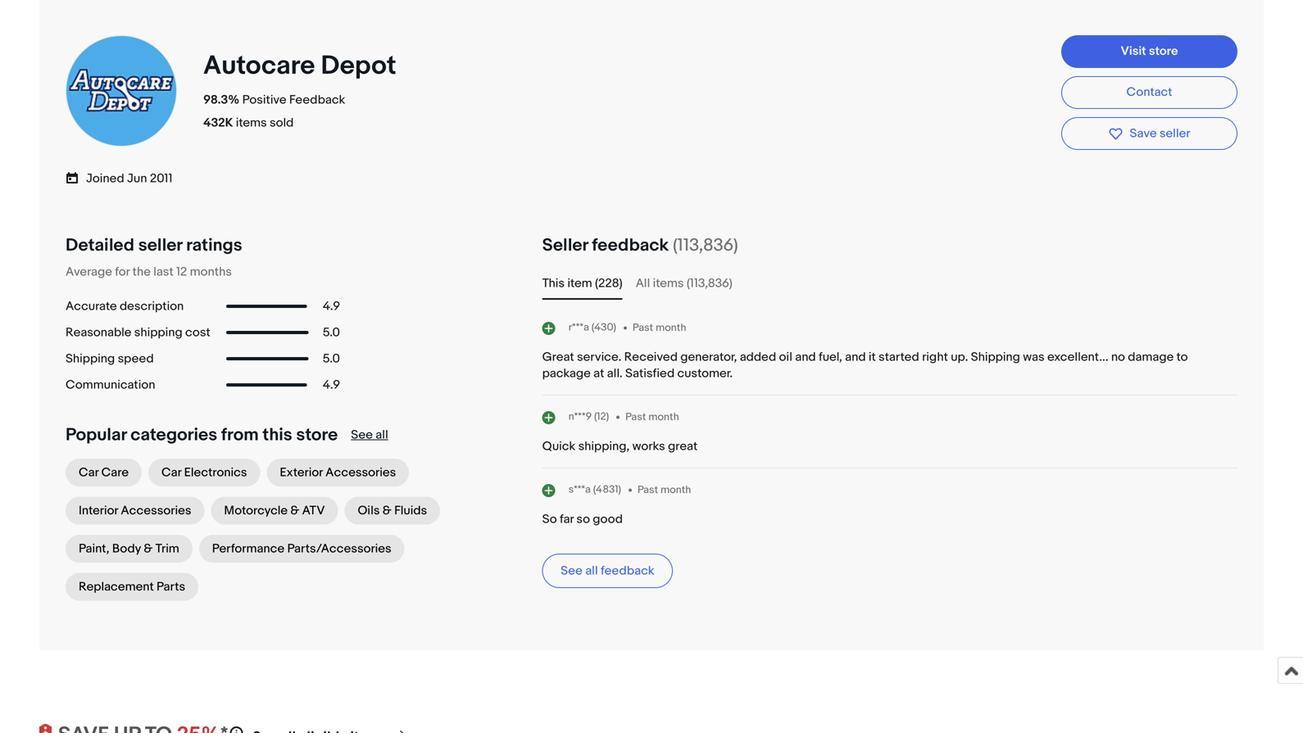 Task type: vqa. For each thing, say whether or not it's contained in the screenshot.
Essential within RENEWGOO AROMA BUNDLE: DIFFUSER VASE HUMIDIFIER W/ 6-PC ESSENTIAL OILS SET
no



Task type: locate. For each thing, give the bounding box(es) containing it.
(113,836) up all items (113,836) at the top of page
[[673, 235, 739, 256]]

tab list containing this item (228)
[[543, 274, 1238, 294]]

2 5.0 from the top
[[323, 352, 340, 367]]

month for good
[[661, 484, 692, 497]]

all
[[636, 276, 651, 291]]

exterior accessories link
[[267, 459, 409, 487]]

items inside tab list
[[653, 276, 684, 291]]

paint,
[[79, 542, 110, 557]]

and left it
[[846, 350, 866, 365]]

visit store
[[1121, 44, 1179, 59]]

5.0
[[323, 326, 340, 340], [323, 352, 340, 367]]

care
[[101, 466, 129, 481]]

store
[[1150, 44, 1179, 59], [296, 425, 338, 446]]

performance
[[212, 542, 285, 557]]

2 car from the left
[[162, 466, 181, 481]]

items right all
[[653, 276, 684, 291]]

all down so at the left of the page
[[586, 564, 598, 579]]

month up works
[[649, 411, 680, 424]]

2 horizontal spatial &
[[383, 504, 392, 519]]

1 vertical spatial items
[[653, 276, 684, 291]]

interior accessories link
[[66, 497, 205, 525]]

1 horizontal spatial store
[[1150, 44, 1179, 59]]

reasonable shipping cost
[[66, 326, 211, 340]]

motorcycle & atv link
[[211, 497, 338, 525]]

1 horizontal spatial accessories
[[326, 466, 396, 481]]

(113,836) inside tab list
[[687, 276, 733, 291]]

see all feedback
[[561, 564, 655, 579]]

0 vertical spatial seller
[[1160, 126, 1191, 141]]

up.
[[951, 350, 969, 365]]

0 vertical spatial 4.9
[[323, 299, 340, 314]]

1 horizontal spatial &
[[291, 504, 300, 519]]

car electronics
[[162, 466, 247, 481]]

excellent...
[[1048, 350, 1109, 365]]

car left care
[[79, 466, 99, 481]]

feedback down good
[[601, 564, 655, 579]]

see inside see all feedback link
[[561, 564, 583, 579]]

1 vertical spatial past month
[[626, 411, 680, 424]]

(430)
[[592, 322, 617, 334]]

communication
[[66, 378, 155, 393]]

0 horizontal spatial store
[[296, 425, 338, 446]]

oil
[[779, 350, 793, 365]]

see for see all feedback
[[561, 564, 583, 579]]

accessories for interior accessories
[[121, 504, 191, 519]]

0 vertical spatial (113,836)
[[673, 235, 739, 256]]

trim
[[156, 542, 179, 557]]

detailed seller ratings
[[66, 235, 242, 256]]

exterior
[[280, 466, 323, 481]]

0 horizontal spatial all
[[376, 428, 389, 443]]

past for generator,
[[633, 322, 654, 335]]

autocare depot image
[[64, 34, 179, 148]]

past month down works
[[638, 484, 692, 497]]

description
[[120, 299, 184, 314]]

1 vertical spatial past
[[626, 411, 646, 424]]

paint, body & trim link
[[66, 536, 193, 564]]

12
[[176, 265, 187, 280]]

1 vertical spatial 5.0
[[323, 352, 340, 367]]

2 4.9 from the top
[[323, 378, 340, 393]]

car care
[[79, 466, 129, 481]]

1 4.9 from the top
[[323, 299, 340, 314]]

0 horizontal spatial seller
[[138, 235, 182, 256]]

1 car from the left
[[79, 466, 99, 481]]

motorcycle
[[224, 504, 288, 519]]

432k items sold
[[203, 116, 294, 130]]

autocare depot
[[203, 50, 397, 82]]

month down great
[[661, 484, 692, 497]]

see down far
[[561, 564, 583, 579]]

save seller
[[1130, 126, 1191, 141]]

2 vertical spatial past
[[638, 484, 659, 497]]

month for great
[[649, 411, 680, 424]]

0 horizontal spatial accessories
[[121, 504, 191, 519]]

past for great
[[626, 411, 646, 424]]

2 vertical spatial past month
[[638, 484, 692, 497]]

past
[[633, 322, 654, 335], [626, 411, 646, 424], [638, 484, 659, 497]]

0 vertical spatial past month
[[633, 322, 687, 335]]

(113,836)
[[673, 235, 739, 256], [687, 276, 733, 291]]

popular categories from this store
[[66, 425, 338, 446]]

and right oil
[[796, 350, 816, 365]]

average
[[66, 265, 112, 280]]

fluids
[[395, 504, 427, 519]]

items down positive at the top of page
[[236, 116, 267, 130]]

accurate
[[66, 299, 117, 314]]

month
[[656, 322, 687, 335], [649, 411, 680, 424], [661, 484, 692, 497]]

1 and from the left
[[796, 350, 816, 365]]

past month up works
[[626, 411, 680, 424]]

0 vertical spatial accessories
[[326, 466, 396, 481]]

1 vertical spatial 4.9
[[323, 378, 340, 393]]

1 vertical spatial see
[[561, 564, 583, 579]]

all for see all feedback
[[586, 564, 598, 579]]

& left trim
[[144, 542, 153, 557]]

months
[[190, 265, 232, 280]]

see all
[[351, 428, 389, 443]]

damage
[[1129, 350, 1175, 365]]

1 vertical spatial month
[[649, 411, 680, 424]]

no
[[1112, 350, 1126, 365]]

items for 432k
[[236, 116, 267, 130]]

contact
[[1127, 85, 1173, 100]]

past up received
[[633, 322, 654, 335]]

feedback up all
[[592, 235, 669, 256]]

accessories up trim
[[121, 504, 191, 519]]

tab list
[[543, 274, 1238, 294]]

satisfied
[[626, 367, 675, 381]]

1 horizontal spatial shipping
[[971, 350, 1021, 365]]

shipping right up.
[[971, 350, 1021, 365]]

see all feedback link
[[543, 555, 673, 589]]

& left atv
[[291, 504, 300, 519]]

0 vertical spatial month
[[656, 322, 687, 335]]

2 vertical spatial month
[[661, 484, 692, 497]]

0 horizontal spatial shipping
[[66, 352, 115, 367]]

far
[[560, 513, 574, 527]]

visit
[[1121, 44, 1147, 59]]

& for oils
[[383, 504, 392, 519]]

0 horizontal spatial and
[[796, 350, 816, 365]]

past up works
[[626, 411, 646, 424]]

0 vertical spatial all
[[376, 428, 389, 443]]

& right oils
[[383, 504, 392, 519]]

1 horizontal spatial all
[[586, 564, 598, 579]]

(228)
[[595, 276, 623, 291]]

(113,836) right all
[[687, 276, 733, 291]]

0 vertical spatial see
[[351, 428, 373, 443]]

0 vertical spatial past
[[633, 322, 654, 335]]

it
[[869, 350, 876, 365]]

great service. received generator, added oil and fuel, and it started right up. shipping was excellent... no damage to package at all. satisfied customer.
[[543, 350, 1189, 381]]

5.0 for shipping speed
[[323, 352, 340, 367]]

accessories for exterior accessories
[[326, 466, 396, 481]]

positive
[[242, 93, 287, 107]]

1 vertical spatial all
[[586, 564, 598, 579]]

ratings
[[186, 235, 242, 256]]

1 5.0 from the top
[[323, 326, 340, 340]]

0 horizontal spatial see
[[351, 428, 373, 443]]

body
[[112, 542, 141, 557]]

was
[[1024, 350, 1045, 365]]

n***9 (12)
[[569, 411, 609, 424]]

1 horizontal spatial see
[[561, 564, 583, 579]]

1 vertical spatial store
[[296, 425, 338, 446]]

0 vertical spatial 5.0
[[323, 326, 340, 340]]

store right visit
[[1150, 44, 1179, 59]]

and
[[796, 350, 816, 365], [846, 350, 866, 365]]

accessories down see all at the left of page
[[326, 466, 396, 481]]

cost
[[185, 326, 211, 340]]

0 horizontal spatial car
[[79, 466, 99, 481]]

car
[[79, 466, 99, 481], [162, 466, 181, 481]]

1 horizontal spatial items
[[653, 276, 684, 291]]

past for good
[[638, 484, 659, 497]]

this item (228)
[[543, 276, 623, 291]]

past month for generator,
[[633, 322, 687, 335]]

0 vertical spatial items
[[236, 116, 267, 130]]

n***9
[[569, 411, 592, 424]]

save seller button
[[1062, 117, 1238, 150]]

received
[[625, 350, 678, 365]]

past right (4831)
[[638, 484, 659, 497]]

0 horizontal spatial &
[[144, 542, 153, 557]]

see up exterior accessories
[[351, 428, 373, 443]]

past month up received
[[633, 322, 687, 335]]

from
[[221, 425, 259, 446]]

seller up the last
[[138, 235, 182, 256]]

1 vertical spatial seller
[[138, 235, 182, 256]]

all up exterior accessories
[[376, 428, 389, 443]]

autocare
[[203, 50, 315, 82]]

0 horizontal spatial items
[[236, 116, 267, 130]]

1 horizontal spatial seller
[[1160, 126, 1191, 141]]

98.3% positive feedback
[[203, 93, 346, 107]]

month up received
[[656, 322, 687, 335]]

the
[[133, 265, 151, 280]]

1 horizontal spatial car
[[162, 466, 181, 481]]

atv
[[302, 504, 325, 519]]

car down categories at left bottom
[[162, 466, 181, 481]]

seller feedback (113,836)
[[543, 235, 739, 256]]

quick shipping, works great
[[543, 440, 698, 454]]

shipping down 'reasonable' at the left top of page
[[66, 352, 115, 367]]

past month for great
[[626, 411, 680, 424]]

customer.
[[678, 367, 733, 381]]

1 vertical spatial (113,836)
[[687, 276, 733, 291]]

store right this on the bottom left
[[296, 425, 338, 446]]

shipping
[[971, 350, 1021, 365], [66, 352, 115, 367]]

oils
[[358, 504, 380, 519]]

so
[[543, 513, 557, 527]]

1 horizontal spatial and
[[846, 350, 866, 365]]

at
[[594, 367, 605, 381]]

2011
[[150, 172, 173, 186]]

seller right the save
[[1160, 126, 1191, 141]]

(113,836) for seller feedback (113,836)
[[673, 235, 739, 256]]

replacement parts
[[79, 580, 185, 595]]

(113,836) for all items (113,836)
[[687, 276, 733, 291]]

shipping,
[[579, 440, 630, 454]]

seller inside button
[[1160, 126, 1191, 141]]

1 vertical spatial accessories
[[121, 504, 191, 519]]

s***a
[[569, 484, 591, 497]]



Task type: describe. For each thing, give the bounding box(es) containing it.
interior
[[79, 504, 118, 519]]

sold
[[270, 116, 294, 130]]

parts
[[157, 580, 185, 595]]

motorcycle & atv
[[224, 504, 325, 519]]

s***a (4831)
[[569, 484, 622, 497]]

feedback
[[289, 93, 346, 107]]

past month for good
[[638, 484, 692, 497]]

this
[[263, 425, 292, 446]]

categories
[[131, 425, 217, 446]]

1 vertical spatial feedback
[[601, 564, 655, 579]]

great
[[543, 350, 575, 365]]

joined jun 2011
[[86, 172, 173, 186]]

works
[[633, 440, 666, 454]]

shipping
[[134, 326, 183, 340]]

shipping speed
[[66, 352, 154, 367]]

save
[[1130, 126, 1157, 141]]

service.
[[577, 350, 622, 365]]

(12)
[[595, 411, 609, 424]]

month for generator,
[[656, 322, 687, 335]]

average for the last 12 months
[[66, 265, 232, 280]]

right
[[923, 350, 949, 365]]

oils & fluids link
[[345, 497, 440, 525]]

parts/accessories
[[287, 542, 392, 557]]

all items (113,836)
[[636, 276, 733, 291]]

popular
[[66, 425, 127, 446]]

this
[[543, 276, 565, 291]]

car for car care
[[79, 466, 99, 481]]

quick
[[543, 440, 576, 454]]

seller for detailed
[[138, 235, 182, 256]]

exterior accessories
[[280, 466, 396, 481]]

seller
[[543, 235, 588, 256]]

items for all
[[653, 276, 684, 291]]

car electronics link
[[148, 459, 260, 487]]

5.0 for reasonable shipping cost
[[323, 326, 340, 340]]

item
[[568, 276, 593, 291]]

so far so good
[[543, 513, 623, 527]]

speed
[[118, 352, 154, 367]]

jun
[[127, 172, 147, 186]]

text__icon wrapper image
[[66, 169, 86, 186]]

for
[[115, 265, 130, 280]]

great
[[668, 440, 698, 454]]

interior accessories
[[79, 504, 191, 519]]

r***a
[[569, 322, 589, 334]]

generator,
[[681, 350, 738, 365]]

r***a (430)
[[569, 322, 617, 334]]

4.9 for communication
[[323, 378, 340, 393]]

& for motorcycle
[[291, 504, 300, 519]]

so
[[577, 513, 590, 527]]

all.
[[607, 367, 623, 381]]

(4831)
[[594, 484, 622, 497]]

see for see all
[[351, 428, 373, 443]]

432k
[[203, 116, 233, 130]]

all for see all
[[376, 428, 389, 443]]

depot
[[321, 50, 397, 82]]

to
[[1177, 350, 1189, 365]]

good
[[593, 513, 623, 527]]

4.9 for accurate description
[[323, 299, 340, 314]]

seller for save
[[1160, 126, 1191, 141]]

package
[[543, 367, 591, 381]]

0 vertical spatial feedback
[[592, 235, 669, 256]]

car for car electronics
[[162, 466, 181, 481]]

autocare depot link
[[203, 50, 402, 82]]

contact link
[[1062, 76, 1238, 109]]

0 vertical spatial store
[[1150, 44, 1179, 59]]

paint, body & trim
[[79, 542, 179, 557]]

see all link
[[351, 428, 389, 443]]

replacement
[[79, 580, 154, 595]]

added
[[740, 350, 777, 365]]

performance parts/accessories
[[212, 542, 392, 557]]

shipping inside "great service. received generator, added oil and fuel, and it started right up. shipping was excellent... no damage to package at all. satisfied customer."
[[971, 350, 1021, 365]]

replacement parts link
[[66, 574, 199, 602]]

2 and from the left
[[846, 350, 866, 365]]

performance parts/accessories link
[[199, 536, 405, 564]]

detailed
[[66, 235, 134, 256]]



